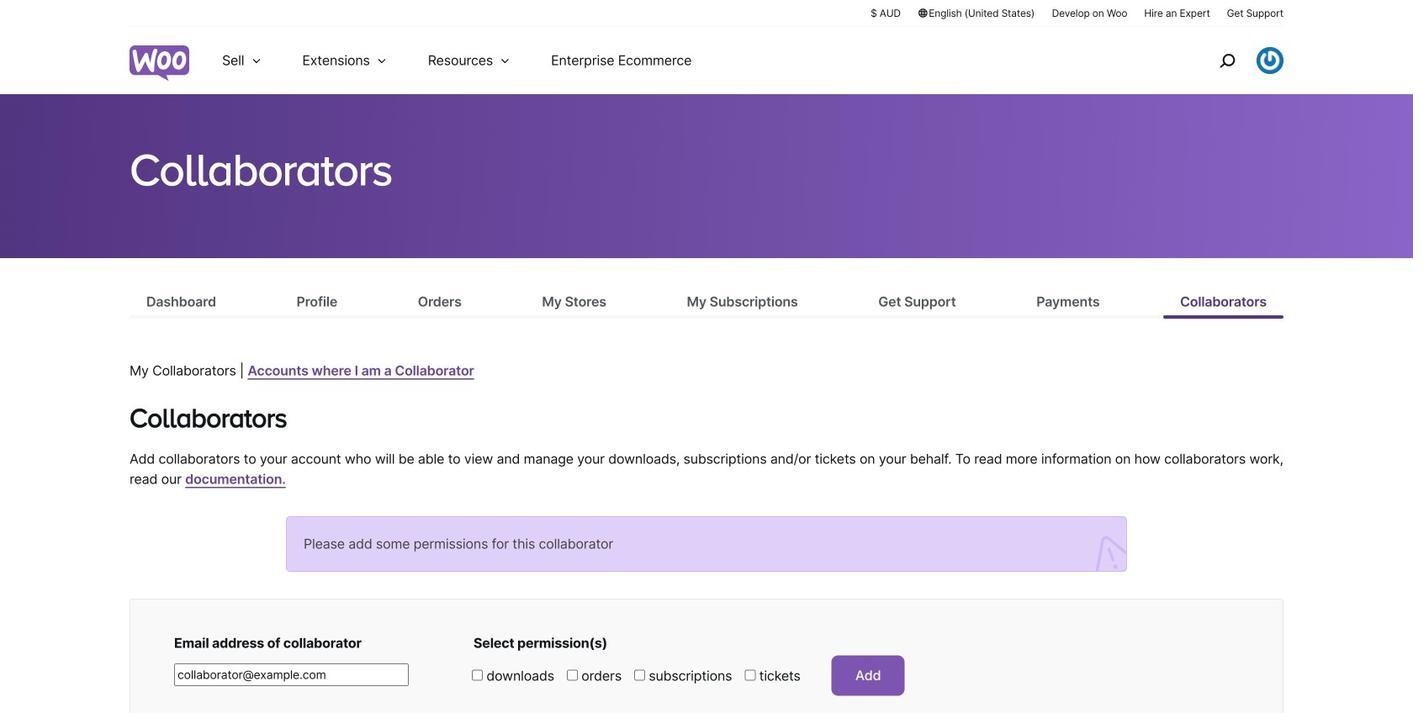 Task type: describe. For each thing, give the bounding box(es) containing it.
open account menu image
[[1257, 47, 1284, 74]]

service navigation menu element
[[1184, 33, 1284, 88]]



Task type: locate. For each thing, give the bounding box(es) containing it.
None checkbox
[[567, 670, 578, 681]]

None checkbox
[[472, 670, 483, 681], [635, 670, 645, 681], [745, 670, 756, 681], [472, 670, 483, 681], [635, 670, 645, 681], [745, 670, 756, 681]]

search image
[[1214, 47, 1241, 74]]



